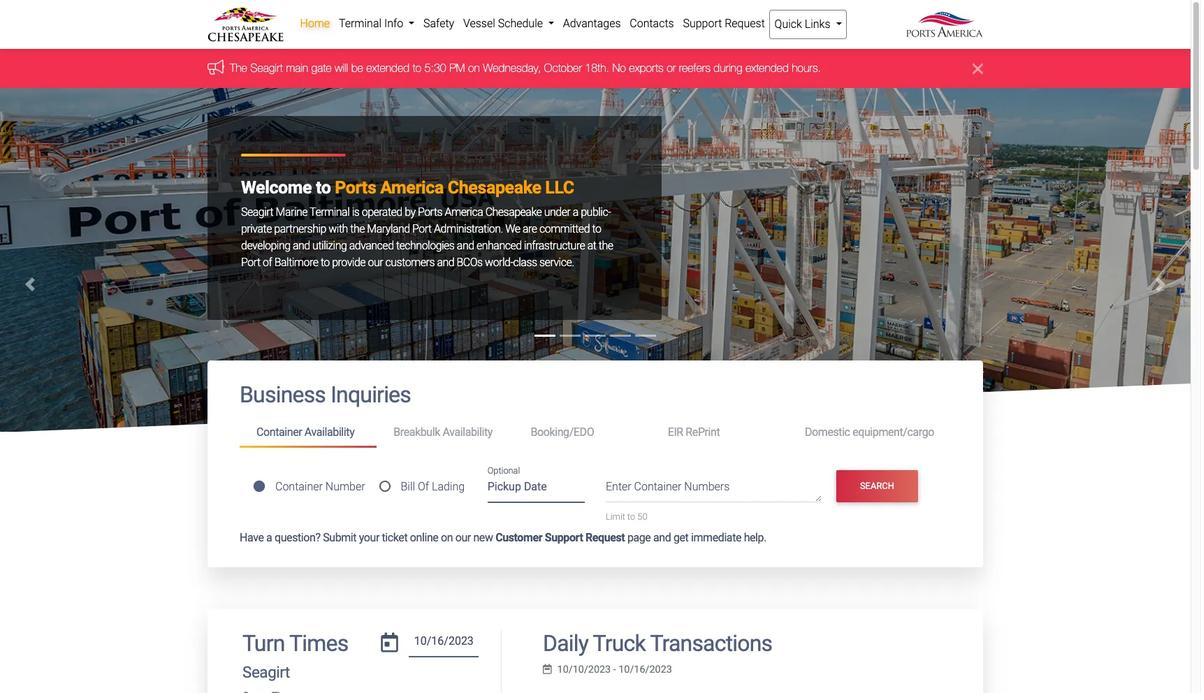 Task type: describe. For each thing, give the bounding box(es) containing it.
0 vertical spatial terminal
[[339, 17, 382, 30]]

calendar day image
[[381, 633, 398, 653]]

on inside main content
[[441, 531, 453, 544]]

domestic equipment/cargo link
[[789, 420, 952, 446]]

business inquiries
[[240, 382, 411, 409]]

chesapeake inside seagirt marine terminal is operated by ports america chesapeake under a public- private partnership with the maryland port administration.                         we are committed to developing and utilizing advanced technologies and enhanced infrastructure at the port of baltimore to provide                         our customers and bcos world-class service.
[[486, 206, 542, 219]]

numbers
[[685, 481, 730, 494]]

container up '50'
[[634, 481, 682, 494]]

of
[[263, 256, 272, 269]]

to down public- at the top
[[592, 222, 602, 236]]

2 extended from the left
[[746, 62, 789, 74]]

online
[[410, 531, 439, 544]]

seagirt for seagirt marine terminal is operated by ports america chesapeake under a public- private partnership with the maryland port administration.                         we are committed to developing and utilizing advanced technologies and enhanced infrastructure at the port of baltimore to provide                         our customers and bcos world-class service.
[[241, 206, 273, 219]]

enter
[[606, 481, 632, 494]]

support inside main content
[[545, 531, 583, 544]]

quick links link
[[770, 10, 847, 39]]

bcos
[[457, 256, 483, 269]]

marine
[[276, 206, 308, 219]]

booking/edo link
[[514, 420, 651, 446]]

support request link
[[679, 10, 770, 38]]

container availability link
[[240, 420, 377, 448]]

advanced
[[349, 239, 394, 252]]

10/10/2023
[[558, 664, 611, 676]]

limit to 50
[[606, 512, 648, 522]]

search
[[861, 481, 895, 491]]

turn
[[243, 630, 285, 657]]

bullhorn image
[[208, 60, 230, 75]]

close image
[[973, 60, 984, 77]]

page
[[628, 531, 651, 544]]

utilizing
[[313, 239, 347, 252]]

technologies
[[396, 239, 455, 252]]

daily truck transactions
[[543, 630, 773, 657]]

with
[[329, 222, 348, 236]]

info
[[384, 17, 404, 30]]

at
[[588, 239, 597, 252]]

infrastructure
[[524, 239, 585, 252]]

have a question? submit your ticket online on our new customer support request page and get immediate help.
[[240, 531, 767, 544]]

the
[[230, 62, 247, 74]]

Optional text field
[[488, 476, 585, 503]]

america inside seagirt marine terminal is operated by ports america chesapeake under a public- private partnership with the maryland port administration.                         we are committed to developing and utilizing advanced technologies and enhanced infrastructure at the port of baltimore to provide                         our customers and bcos world-class service.
[[445, 206, 483, 219]]

and down "partnership"
[[293, 239, 310, 252]]

safety
[[424, 17, 455, 30]]

reprint
[[686, 426, 720, 439]]

gate
[[312, 62, 332, 74]]

to down "utilizing"
[[321, 256, 330, 269]]

are
[[523, 222, 537, 236]]

booking/edo
[[531, 426, 594, 439]]

have
[[240, 531, 264, 544]]

hours.
[[792, 62, 822, 74]]

availability for container availability
[[305, 426, 355, 439]]

customer support request link
[[496, 531, 625, 544]]

customer
[[496, 531, 543, 544]]

our inside seagirt marine terminal is operated by ports america chesapeake under a public- private partnership with the maryland port administration.                         we are committed to developing and utilizing advanced technologies and enhanced infrastructure at the port of baltimore to provide                         our customers and bcos world-class service.
[[368, 256, 383, 269]]

-
[[614, 664, 616, 676]]

is
[[352, 206, 360, 219]]

enhanced
[[477, 239, 522, 252]]

daily
[[543, 630, 589, 657]]

safety link
[[419, 10, 459, 38]]

during
[[714, 62, 743, 74]]

home link
[[296, 10, 335, 38]]

new
[[474, 531, 493, 544]]

main
[[286, 62, 308, 74]]

breakbulk availability
[[394, 426, 493, 439]]

bill
[[401, 480, 415, 493]]

bill of lading
[[401, 480, 465, 493]]

get
[[674, 531, 689, 544]]

0 vertical spatial chesapeake
[[448, 178, 541, 198]]

1 horizontal spatial port
[[413, 222, 432, 236]]

the seagirt main gate will be extended to 5:30 pm on wednesday, october 18th.  no exports or reefers during extended hours.
[[230, 62, 822, 74]]

business
[[240, 382, 326, 409]]

1 extended from the left
[[367, 62, 410, 74]]

be
[[351, 62, 363, 74]]

terminal info
[[339, 17, 406, 30]]

eir reprint
[[668, 426, 720, 439]]

breakbulk
[[394, 426, 440, 439]]

limit
[[606, 512, 626, 522]]

support request
[[683, 17, 765, 30]]

ticket
[[382, 531, 408, 544]]



Task type: vqa. For each thing, say whether or not it's contained in the screenshot.
the 10/10/2023
yes



Task type: locate. For each thing, give the bounding box(es) containing it.
vessel schedule link
[[459, 10, 559, 38]]

and
[[293, 239, 310, 252], [457, 239, 474, 252], [437, 256, 455, 269], [654, 531, 671, 544]]

1 vertical spatial chesapeake
[[486, 206, 542, 219]]

ports
[[335, 178, 376, 198], [418, 206, 443, 219]]

of
[[418, 480, 429, 493]]

the down is
[[350, 222, 365, 236]]

domestic equipment/cargo
[[805, 426, 935, 439]]

1 vertical spatial request
[[586, 531, 625, 544]]

a inside seagirt marine terminal is operated by ports america chesapeake under a public- private partnership with the maryland port administration.                         we are committed to developing and utilizing advanced technologies and enhanced infrastructure at the port of baltimore to provide                         our customers and bcos world-class service.
[[573, 206, 579, 219]]

availability for breakbulk availability
[[443, 426, 493, 439]]

container for container number
[[275, 480, 323, 493]]

contacts link
[[626, 10, 679, 38]]

search button
[[837, 470, 919, 503]]

vessel schedule
[[463, 17, 546, 30]]

0 horizontal spatial extended
[[367, 62, 410, 74]]

container for container availability
[[257, 426, 302, 439]]

contacts
[[630, 17, 674, 30]]

and down administration.
[[457, 239, 474, 252]]

0 vertical spatial ports
[[335, 178, 376, 198]]

support up reefers
[[683, 17, 722, 30]]

Enter Container Numbers text field
[[606, 479, 822, 503]]

terminal left info
[[339, 17, 382, 30]]

seagirt inside the seagirt main gate will be extended to 5:30 pm on wednesday, october 18th.  no exports or reefers during extended hours. 'alert'
[[251, 62, 283, 74]]

to left 5:30
[[413, 62, 422, 74]]

container down business
[[257, 426, 302, 439]]

1 horizontal spatial request
[[725, 17, 765, 30]]

class
[[514, 256, 537, 269]]

1 horizontal spatial our
[[456, 531, 471, 544]]

and inside main content
[[654, 531, 671, 544]]

welcome to ports america chesapeake llc
[[241, 178, 575, 198]]

seagirt down turn
[[243, 664, 290, 682]]

eir reprint link
[[651, 420, 789, 446]]

1 horizontal spatial extended
[[746, 62, 789, 74]]

support right customer
[[545, 531, 583, 544]]

optional
[[488, 466, 520, 476]]

on right online
[[441, 531, 453, 544]]

america up by
[[380, 178, 444, 198]]

request inside main content
[[586, 531, 625, 544]]

vessel
[[463, 17, 496, 30]]

extended right during
[[746, 62, 789, 74]]

0 horizontal spatial our
[[368, 256, 383, 269]]

service.
[[540, 256, 574, 269]]

0 vertical spatial the
[[350, 222, 365, 236]]

1 vertical spatial america
[[445, 206, 483, 219]]

breakbulk availability link
[[377, 420, 514, 446]]

number
[[326, 480, 365, 493]]

reefers
[[679, 62, 711, 74]]

transactions
[[650, 630, 773, 657]]

seagirt
[[251, 62, 283, 74], [241, 206, 273, 219], [243, 664, 290, 682]]

1 horizontal spatial a
[[573, 206, 579, 219]]

availability
[[305, 426, 355, 439], [443, 426, 493, 439]]

no
[[613, 62, 626, 74]]

1 horizontal spatial ports
[[418, 206, 443, 219]]

1 availability from the left
[[305, 426, 355, 439]]

world-
[[485, 256, 514, 269]]

availability down business inquiries at bottom left
[[305, 426, 355, 439]]

1 horizontal spatial the
[[599, 239, 614, 252]]

1 horizontal spatial america
[[445, 206, 483, 219]]

enter container numbers
[[606, 481, 730, 494]]

1 vertical spatial support
[[545, 531, 583, 544]]

on inside 'alert'
[[468, 62, 480, 74]]

on right pm
[[468, 62, 480, 74]]

we
[[506, 222, 521, 236]]

ports america chesapeake image
[[0, 88, 1191, 604]]

immediate
[[691, 531, 742, 544]]

0 horizontal spatial ports
[[335, 178, 376, 198]]

None text field
[[409, 630, 479, 658]]

the right at
[[599, 239, 614, 252]]

our down advanced
[[368, 256, 383, 269]]

container number
[[275, 480, 365, 493]]

your
[[359, 531, 380, 544]]

0 vertical spatial america
[[380, 178, 444, 198]]

home
[[300, 17, 330, 30]]

ports inside seagirt marine terminal is operated by ports america chesapeake under a public- private partnership with the maryland port administration.                         we are committed to developing and utilizing advanced technologies and enhanced infrastructure at the port of baltimore to provide                         our customers and bcos world-class service.
[[418, 206, 443, 219]]

2 vertical spatial seagirt
[[243, 664, 290, 682]]

or
[[667, 62, 676, 74]]

to
[[413, 62, 422, 74], [316, 178, 331, 198], [592, 222, 602, 236], [321, 256, 330, 269], [628, 512, 636, 522]]

truck
[[593, 630, 646, 657]]

advantages link
[[559, 10, 626, 38]]

port left of
[[241, 256, 261, 269]]

request left "quick"
[[725, 17, 765, 30]]

0 vertical spatial our
[[368, 256, 383, 269]]

provide
[[332, 256, 366, 269]]

chesapeake
[[448, 178, 541, 198], [486, 206, 542, 219]]

our inside main content
[[456, 531, 471, 544]]

and left bcos
[[437, 256, 455, 269]]

seagirt right "the"
[[251, 62, 283, 74]]

lading
[[432, 480, 465, 493]]

a right have
[[266, 531, 272, 544]]

the seagirt main gate will be extended to 5:30 pm on wednesday, october 18th.  no exports or reefers during extended hours. alert
[[0, 49, 1191, 88]]

1 vertical spatial seagirt
[[241, 206, 273, 219]]

1 horizontal spatial support
[[683, 17, 722, 30]]

baltimore
[[275, 256, 318, 269]]

question?
[[275, 531, 321, 544]]

seagirt marine terminal is operated by ports america chesapeake under a public- private partnership with the maryland port administration.                         we are committed to developing and utilizing advanced technologies and enhanced infrastructure at the port of baltimore to provide                         our customers and bcos world-class service.
[[241, 206, 614, 269]]

1 horizontal spatial availability
[[443, 426, 493, 439]]

and left get
[[654, 531, 671, 544]]

terminal up with
[[310, 206, 350, 219]]

0 horizontal spatial a
[[266, 531, 272, 544]]

ports right by
[[418, 206, 443, 219]]

calendar week image
[[543, 665, 552, 675]]

0 horizontal spatial request
[[586, 531, 625, 544]]

ports up is
[[335, 178, 376, 198]]

1 vertical spatial the
[[599, 239, 614, 252]]

the seagirt main gate will be extended to 5:30 pm on wednesday, october 18th.  no exports or reefers during extended hours. link
[[230, 62, 822, 74]]

container availability
[[257, 426, 355, 439]]

turn times
[[243, 630, 348, 657]]

request
[[725, 17, 765, 30], [586, 531, 625, 544]]

support
[[683, 17, 722, 30], [545, 531, 583, 544]]

will
[[335, 62, 348, 74]]

links
[[805, 17, 831, 31]]

availability right breakbulk
[[443, 426, 493, 439]]

a inside main content
[[266, 531, 272, 544]]

on
[[468, 62, 480, 74], [441, 531, 453, 544]]

0 horizontal spatial support
[[545, 531, 583, 544]]

to up with
[[316, 178, 331, 198]]

1 vertical spatial our
[[456, 531, 471, 544]]

seagirt for seagirt
[[243, 664, 290, 682]]

inquiries
[[331, 382, 411, 409]]

committed
[[540, 222, 590, 236]]

0 horizontal spatial port
[[241, 256, 261, 269]]

wednesday,
[[483, 62, 541, 74]]

1 vertical spatial on
[[441, 531, 453, 544]]

a right 'under'
[[573, 206, 579, 219]]

0 vertical spatial on
[[468, 62, 480, 74]]

0 horizontal spatial the
[[350, 222, 365, 236]]

main content
[[197, 361, 994, 694]]

private
[[241, 222, 272, 236]]

america up administration.
[[445, 206, 483, 219]]

submit
[[323, 531, 357, 544]]

18th.
[[585, 62, 610, 74]]

0 horizontal spatial availability
[[305, 426, 355, 439]]

equipment/cargo
[[853, 426, 935, 439]]

quick links
[[775, 17, 834, 31]]

container
[[257, 426, 302, 439], [275, 480, 323, 493], [634, 481, 682, 494]]

1 horizontal spatial on
[[468, 62, 480, 74]]

0 vertical spatial a
[[573, 206, 579, 219]]

0 vertical spatial support
[[683, 17, 722, 30]]

extended right be
[[367, 62, 410, 74]]

terminal inside seagirt marine terminal is operated by ports america chesapeake under a public- private partnership with the maryland port administration.                         we are committed to developing and utilizing advanced technologies and enhanced infrastructure at the port of baltimore to provide                         our customers and bcos world-class service.
[[310, 206, 350, 219]]

0 horizontal spatial america
[[380, 178, 444, 198]]

schedule
[[498, 17, 543, 30]]

10/10/2023 - 10/16/2023
[[558, 664, 672, 676]]

partnership
[[274, 222, 326, 236]]

extended
[[367, 62, 410, 74], [746, 62, 789, 74]]

the
[[350, 222, 365, 236], [599, 239, 614, 252]]

seagirt up private
[[241, 206, 273, 219]]

main content containing business inquiries
[[197, 361, 994, 694]]

10/16/2023
[[619, 664, 672, 676]]

exports
[[629, 62, 664, 74]]

to left '50'
[[628, 512, 636, 522]]

1 vertical spatial terminal
[[310, 206, 350, 219]]

eir
[[668, 426, 684, 439]]

0 vertical spatial port
[[413, 222, 432, 236]]

our left new
[[456, 531, 471, 544]]

0 vertical spatial request
[[725, 17, 765, 30]]

maryland
[[367, 222, 410, 236]]

container left number
[[275, 480, 323, 493]]

0 vertical spatial seagirt
[[251, 62, 283, 74]]

50
[[638, 512, 648, 522]]

terminal
[[339, 17, 382, 30], [310, 206, 350, 219]]

1 vertical spatial a
[[266, 531, 272, 544]]

to inside 'alert'
[[413, 62, 422, 74]]

request down limit on the right of page
[[586, 531, 625, 544]]

port up 'technologies'
[[413, 222, 432, 236]]

seagirt inside seagirt marine terminal is operated by ports america chesapeake under a public- private partnership with the maryland port administration.                         we are committed to developing and utilizing advanced technologies and enhanced infrastructure at the port of baltimore to provide                         our customers and bcos world-class service.
[[241, 206, 273, 219]]

2 availability from the left
[[443, 426, 493, 439]]

1 vertical spatial ports
[[418, 206, 443, 219]]

welcome
[[241, 178, 312, 198]]

a
[[573, 206, 579, 219], [266, 531, 272, 544]]

seagirt inside main content
[[243, 664, 290, 682]]

to inside main content
[[628, 512, 636, 522]]

1 vertical spatial port
[[241, 256, 261, 269]]

container inside container availability link
[[257, 426, 302, 439]]

administration.
[[434, 222, 503, 236]]

under
[[544, 206, 571, 219]]

llc
[[546, 178, 575, 198]]

0 horizontal spatial on
[[441, 531, 453, 544]]

advantages
[[563, 17, 621, 30]]



